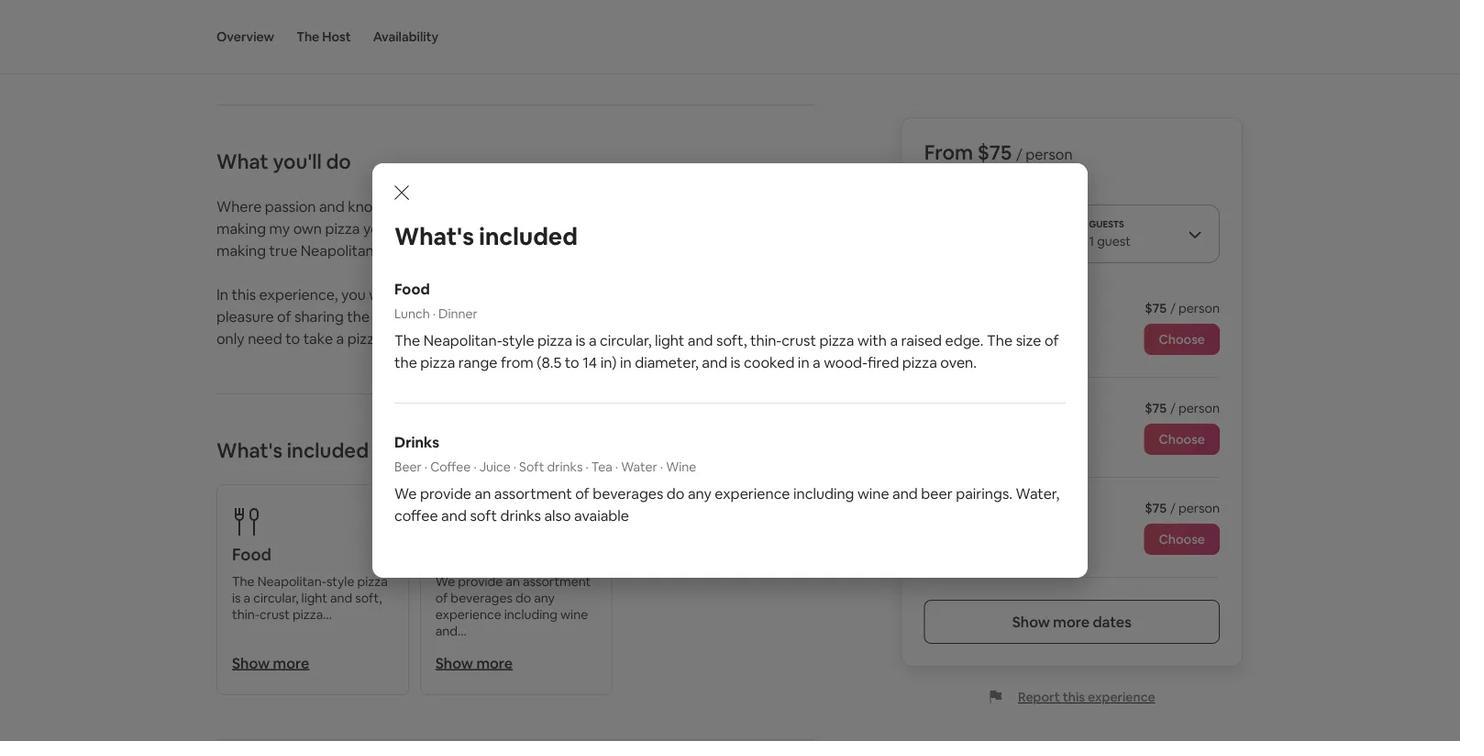 Task type: locate. For each thing, give the bounding box(es) containing it.
1 horizontal spatial any
[[688, 484, 712, 503]]

person
[[1026, 144, 1073, 163], [1179, 300, 1220, 316], [1179, 400, 1220, 416], [1179, 500, 1220, 516]]

/ for 3rd choose "link" from the bottom of the page
[[1170, 300, 1176, 316]]

provide down how
[[560, 307, 611, 326]]

this for in
[[232, 285, 256, 304]]

drinks
[[547, 459, 583, 475], [500, 506, 541, 525]]

provide inside drinks beer · coffee · juice · soft drinks · tea · water · wine we provide an assortment of beverages do any experience including wine and beer pairings. water, coffee and soft drinks also avaiable
[[420, 484, 471, 503]]

learn
[[522, 285, 555, 304]]

2 horizontal spatial we
[[534, 307, 557, 326]]

to right need
[[285, 329, 300, 348]]

and...
[[435, 623, 467, 639]]

of up and...
[[435, 590, 448, 606]]

thin- left pizza... on the bottom left of page
[[232, 606, 260, 623]]

assortment inside drinks beer · coffee · juice · soft drinks · tea · water · wine we provide an assortment of beverages do any experience including wine and beer pairings. water, coffee and soft drinks also avaiable
[[494, 484, 572, 503]]

in
[[216, 285, 228, 304]]

0 vertical spatial style
[[502, 331, 534, 349]]

report this experience
[[1018, 689, 1155, 705]]

1 horizontal spatial circular,
[[600, 331, 652, 349]]

0 horizontal spatial show
[[232, 653, 270, 672]]

sat, dec 9
[[924, 500, 985, 516]]

0 horizontal spatial food
[[232, 544, 271, 565]]

overview button
[[216, 0, 274, 73]]

0 vertical spatial we
[[534, 307, 557, 326]]

1 vertical spatial light
[[301, 590, 327, 606]]

$75 / person for 9
[[1145, 500, 1220, 516]]

book for a private group link
[[924, 338, 1049, 353]]

$75 / person
[[1145, 300, 1220, 316], [1145, 400, 1220, 416], [1145, 500, 1220, 516]]

do inside drinks beer · coffee · juice · soft drinks · tea · water · wine we provide an assortment of beverages do any experience including wine and beer pairings. water, coffee and soft drinks also avaiable
[[667, 484, 685, 503]]

1 vertical spatial crust
[[260, 606, 290, 623]]

but down dinner
[[427, 329, 451, 348]]

$75 for 3rd choose "link" from the bottom of the page
[[1145, 300, 1167, 316]]

private
[[979, 338, 1016, 353]]

to
[[396, 58, 409, 74], [757, 197, 771, 216], [446, 285, 461, 304], [590, 285, 605, 304], [285, 329, 300, 348], [538, 329, 553, 348], [686, 329, 700, 348], [565, 353, 579, 371]]

this inside in this experience, you will be able to not only learn how to make you're own pizza but the pleasure of sharing the experience with others. we provide all the necessary items and i only need to take a pizza home but you also get to take a bo of dough to do it yourself!!!
[[232, 285, 256, 304]]

0 vertical spatial what's
[[394, 221, 474, 252]]

· left the wine
[[660, 459, 663, 475]]

0 vertical spatial neapolitan-
[[423, 331, 502, 349]]

0 horizontal spatial is
[[232, 590, 241, 606]]

do
[[326, 148, 351, 174], [704, 329, 722, 348], [667, 484, 685, 503], [515, 590, 531, 606]]

any inside drinks beer · coffee · juice · soft drinks · tea · water · wine we provide an assortment of beverages do any experience including wine and beer pairings. water, coffee and soft drinks also avaiable
[[688, 484, 712, 503]]

show more
[[232, 653, 309, 672], [435, 653, 513, 672]]

0 horizontal spatial but
[[427, 329, 451, 348]]

0 vertical spatial with
[[415, 241, 445, 260]]

sat,
[[924, 500, 947, 516]]

we inside we provide an assortment of beverages do any experience including wine and...
[[435, 573, 455, 590]]

2 choose link from the top
[[1144, 424, 1220, 455]]

of right the enjoyment
[[785, 219, 799, 238]]

crust inside food lunch · dinner the neapolitan-style pizza is a circular, light and soft, thin-crust pizza with a raised edge. the size of the pizza range from (8.5 to 14 in) in diameter, and is cooked in a wood-fired pizza oven.
[[782, 331, 816, 349]]

person for choose "link" associated with sun, dec 3
[[1179, 400, 1220, 416]]

help
[[535, 219, 565, 238]]

0 horizontal spatial style
[[326, 573, 354, 590]]

thin- up cooked
[[750, 331, 782, 349]]

2 vertical spatial is
[[232, 590, 241, 606]]

1 horizontal spatial style
[[502, 331, 534, 349]]

the
[[507, 58, 527, 74], [634, 219, 657, 238], [789, 285, 812, 304], [347, 307, 370, 326], [632, 307, 655, 326], [394, 353, 417, 371]]

1 vertical spatial choose
[[1159, 431, 1205, 448]]

also inside drinks beer · coffee · juice · soft drinks · tea · water · wine we provide an assortment of beverages do any experience including wine and beer pairings. water, coffee and soft drinks also avaiable
[[544, 506, 571, 525]]

0 vertical spatial including
[[793, 484, 854, 503]]

0 horizontal spatial in
[[620, 353, 632, 371]]

the down home
[[394, 353, 417, 371]]

2 horizontal spatial show
[[1012, 612, 1050, 631]]

we up "coffee"
[[394, 484, 417, 503]]

/ for choose "link" related to sat, dec 9
[[1170, 500, 1176, 516]]

raised
[[901, 331, 942, 349]]

style up pizza... on the bottom left of page
[[326, 573, 354, 590]]

food the neapolitan-style pizza is a circular, light and soft, thin-crust pizza...
[[232, 544, 388, 623]]

show more link down pizza... on the bottom left of page
[[232, 653, 309, 672]]

food inside food lunch · dinner the neapolitan-style pizza is a circular, light and soft, thin-crust pizza with a raised edge. the size of the pizza range from (8.5 to 14 in) in diameter, and is cooked in a wood-fired pizza oven.
[[394, 279, 430, 298]]

this
[[232, 285, 256, 304], [1063, 689, 1085, 705]]

neapolitan- up pizza... on the bottom left of page
[[257, 573, 326, 590]]

what's
[[394, 221, 474, 252], [216, 437, 283, 463]]

own up necessary on the top left of the page
[[693, 285, 721, 304]]

passion
[[265, 197, 316, 216]]

others. up get on the left top of page
[[484, 307, 531, 326]]

show more for we provide an assortment of beverages do any experience including wine and...
[[435, 653, 513, 672]]

beer
[[394, 459, 422, 475]]

0 horizontal spatial show more
[[232, 653, 309, 672]]

0 horizontal spatial soft,
[[355, 590, 382, 606]]

you down dinner
[[454, 329, 479, 348]]

thin-
[[750, 331, 782, 349], [232, 606, 260, 623]]

the host button
[[296, 0, 351, 73]]

0 vertical spatial included
[[479, 221, 578, 252]]

0 vertical spatial is
[[576, 331, 586, 349]]

1 vertical spatial we
[[394, 484, 417, 503]]

pizza...
[[293, 606, 332, 623]]

0 horizontal spatial light
[[301, 590, 327, 606]]

1 vertical spatial beverages
[[451, 590, 513, 606]]

1 horizontal spatial an
[[506, 573, 520, 590]]

provide up and...
[[458, 573, 503, 590]]

1 horizontal spatial thin-
[[750, 331, 782, 349]]

1 vertical spatial $75 / person
[[1145, 400, 1220, 416]]

3 choose link from the top
[[1144, 524, 1220, 555]]

others. down now
[[448, 241, 495, 260]]

wine
[[666, 459, 696, 475]]

choose for sat, dec 9
[[1159, 531, 1205, 548]]

1 vertical spatial an
[[506, 573, 520, 590]]

all
[[615, 307, 629, 326]]

$75 / person for 3
[[1145, 400, 1220, 416]]

0 horizontal spatial what's
[[216, 437, 283, 463]]

soft
[[470, 506, 497, 525]]

do inside in this experience, you will be able to not only learn how to make you're own pizza but the pleasure of sharing the experience with others. we provide all the necessary items and i only need to take a pizza home but you also get to take a bo of dough to do it yourself!!!
[[704, 329, 722, 348]]

show more link for we provide an assortment of beverages do any experience including wine and...
[[435, 653, 513, 672]]

0 vertical spatial what's included
[[394, 221, 578, 252]]

person for choose "link" related to sat, dec 9
[[1179, 500, 1220, 516]]

· inside food lunch · dinner the neapolitan-style pizza is a circular, light and soft, thin-crust pizza with a raised edge. the size of the pizza range from (8.5 to 14 in) in diameter, and is cooked in a wood-fired pizza oven.
[[433, 305, 436, 322]]

my
[[269, 219, 290, 238]]

sharing
[[294, 307, 344, 326]]

you
[[341, 285, 366, 304], [454, 329, 479, 348]]

included down delicious
[[479, 221, 578, 252]]

more for we provide an assortment of beverages do any experience including wine and...
[[476, 653, 513, 672]]

water
[[621, 459, 657, 475]]

only down pleasure
[[216, 329, 245, 348]]

more left dates
[[1053, 612, 1090, 631]]

soft, right pizza... on the bottom left of page
[[355, 590, 382, 606]]

2 vertical spatial choose link
[[1144, 524, 1220, 555]]

0 horizontal spatial neapolitan-
[[257, 573, 326, 590]]

0 vertical spatial beverages
[[593, 484, 663, 503]]

1 making from the top
[[216, 219, 266, 238]]

· right beer
[[425, 459, 428, 475]]

any inside we provide an assortment of beverages do any experience including wine and...
[[534, 590, 555, 606]]

oven.
[[940, 353, 977, 371]]

range
[[458, 353, 498, 371]]

choose link
[[1144, 324, 1220, 355], [1144, 424, 1220, 455], [1144, 524, 1220, 555]]

beverages up and...
[[451, 590, 513, 606]]

0 horizontal spatial more
[[273, 653, 309, 672]]

0 vertical spatial dec
[[953, 400, 977, 416]]

included left beer
[[287, 437, 369, 463]]

1 horizontal spatial wine
[[858, 484, 889, 503]]

show more link down and...
[[435, 653, 513, 672]]

a
[[336, 329, 344, 348], [589, 329, 597, 348], [589, 331, 597, 349], [890, 331, 898, 349], [971, 338, 977, 353], [813, 353, 821, 371], [244, 590, 251, 606]]

others. inside where passion and knowledge collide into delicious perfection. i was introduced to making my own pizza years ago and now i can't help but share the blissful enjoyment of making true neapolitan pizza with others.
[[448, 241, 495, 260]]

but right help
[[568, 219, 591, 238]]

/
[[1016, 144, 1022, 163], [1170, 300, 1176, 316], [1170, 400, 1176, 416], [1170, 500, 1176, 516]]

also inside in this experience, you will be able to not only learn how to make you're own pizza but the pleasure of sharing the experience with others. we provide all the necessary items and i only need to take a pizza home but you also get to take a bo of dough to do it yourself!!!
[[482, 329, 509, 348]]

1 horizontal spatial take
[[556, 329, 586, 348]]

soft, down items on the top of the page
[[716, 331, 747, 349]]

the inside button
[[296, 28, 319, 45]]

pm–6:30
[[948, 320, 991, 334]]

in right cooked
[[798, 353, 809, 371]]

2 horizontal spatial is
[[731, 353, 741, 371]]

1 horizontal spatial crust
[[782, 331, 816, 349]]

1 show more link from the left
[[232, 653, 309, 672]]

experience inside drinks beer · coffee · juice · soft drinks · tea · water · wine we provide an assortment of beverages do any experience including wine and beer pairings. water, coffee and soft drinks also avaiable
[[715, 484, 790, 503]]

the up the yourself!!!
[[789, 285, 812, 304]]

1 choose from the top
[[1159, 331, 1205, 348]]

style inside food the neapolitan-style pizza is a circular, light and soft, thin-crust pizza...
[[326, 573, 354, 590]]

pairings.
[[956, 484, 1013, 503]]

beverages
[[593, 484, 663, 503], [451, 590, 513, 606]]

0 vertical spatial but
[[568, 219, 591, 238]]

1 horizontal spatial is
[[576, 331, 586, 349]]

own inside in this experience, you will be able to not only learn how to make you're own pizza but the pleasure of sharing the experience with others. we provide all the necessary items and i only need to take a pizza home but you also get to take a bo of dough to do it yourself!!!
[[693, 285, 721, 304]]

0 vertical spatial this
[[232, 285, 256, 304]]

· down the able
[[433, 305, 436, 322]]

2 show more link from the left
[[435, 653, 513, 672]]

a inside food the neapolitan-style pizza is a circular, light and soft, thin-crust pizza...
[[244, 590, 251, 606]]

circular, inside food lunch · dinner the neapolitan-style pizza is a circular, light and soft, thin-crust pizza with a raised edge. the size of the pizza range from (8.5 to 14 in) in diameter, and is cooked in a wood-fired pizza oven.
[[600, 331, 652, 349]]

person for 3rd choose "link" from the bottom of the page
[[1179, 300, 1220, 316]]

more down pizza... on the bottom left of page
[[273, 653, 309, 672]]

beer
[[921, 484, 953, 503]]

choose
[[1159, 331, 1205, 348], [1159, 431, 1205, 448], [1159, 531, 1205, 548]]

1 vertical spatial any
[[534, 590, 555, 606]]

more down we provide an assortment of beverages do any experience including wine and... at bottom
[[476, 653, 513, 672]]

can't
[[499, 219, 532, 238]]

· left juice
[[474, 459, 477, 475]]

assortment down soft
[[494, 484, 572, 503]]

knowledge
[[348, 197, 423, 216]]

1 horizontal spatial with
[[451, 307, 481, 326]]

1 horizontal spatial in
[[798, 353, 809, 371]]

1 horizontal spatial also
[[544, 506, 571, 525]]

pleasure
[[216, 307, 274, 326]]

what
[[216, 148, 268, 174]]

of
[[785, 219, 799, 238], [277, 307, 291, 326], [622, 329, 636, 348], [1045, 331, 1059, 349], [575, 484, 589, 503], [435, 590, 448, 606]]

2 vertical spatial i
[[799, 307, 802, 326]]

is
[[576, 331, 586, 349], [731, 353, 741, 371], [232, 590, 241, 606]]

0 vertical spatial crust
[[782, 331, 816, 349]]

items
[[730, 307, 767, 326]]

1 show more from the left
[[232, 653, 309, 672]]

of inside where passion and knowledge collide into delicious perfection. i was introduced to making my own pizza years ago and now i can't help but share the blissful enjoyment of making true neapolitan pizza with others.
[[785, 219, 799, 238]]

diameter,
[[635, 353, 699, 371]]

1 vertical spatial style
[[326, 573, 354, 590]]

0 vertical spatial food
[[394, 279, 430, 298]]

it
[[725, 329, 734, 348]]

i right now
[[492, 219, 496, 238]]

to left 14
[[565, 353, 579, 371]]

dec left 9
[[950, 500, 974, 516]]

i up the yourself!!!
[[799, 307, 802, 326]]

1 vertical spatial neapolitan-
[[257, 573, 326, 590]]

dinner
[[438, 305, 478, 322]]

but up items on the top of the page
[[763, 285, 786, 304]]

0 horizontal spatial included
[[287, 437, 369, 463]]

others. inside in this experience, you will be able to not only learn how to make you're own pizza but the pleasure of sharing the experience with others. we provide all the necessary items and i only need to take a pizza home but you also get to take a bo of dough to do it yourself!!!
[[484, 307, 531, 326]]

0 vertical spatial assortment
[[494, 484, 572, 503]]

the right all
[[632, 307, 655, 326]]

2 vertical spatial with
[[858, 331, 887, 349]]

0 vertical spatial provide
[[560, 307, 611, 326]]

2 horizontal spatial with
[[858, 331, 887, 349]]

cancellation
[[304, 58, 375, 74]]

home
[[385, 329, 424, 348]]

1 in from the left
[[620, 353, 632, 371]]

i left was
[[643, 197, 646, 216]]

only right not
[[490, 285, 519, 304]]

assortment down avaiable on the bottom of page
[[523, 573, 591, 590]]

of up avaiable on the bottom of page
[[575, 484, 589, 503]]

1 vertical spatial wine
[[560, 606, 588, 623]]

0 vertical spatial any
[[688, 484, 712, 503]]

not
[[464, 285, 487, 304]]

0 horizontal spatial this
[[232, 285, 256, 304]]

more
[[1053, 612, 1090, 631], [273, 653, 309, 672], [476, 653, 513, 672]]

necessary
[[658, 307, 726, 326]]

1 horizontal spatial more
[[476, 653, 513, 672]]

more for food
[[273, 653, 309, 672]]

dec left 3
[[953, 400, 977, 416]]

we
[[534, 307, 557, 326], [394, 484, 417, 503], [435, 573, 455, 590]]

own down passion
[[293, 219, 322, 238]]

$75
[[977, 139, 1012, 165], [1145, 300, 1167, 316], [1145, 400, 1167, 416], [1145, 500, 1167, 516]]

1 choose link from the top
[[1144, 324, 1220, 355]]

is inside food the neapolitan-style pizza is a circular, light and soft, thin-crust pizza...
[[232, 590, 241, 606]]

how
[[558, 285, 587, 304]]

to up the enjoyment
[[757, 197, 771, 216]]

1 horizontal spatial we
[[435, 573, 455, 590]]

0 vertical spatial choose link
[[1144, 324, 1220, 355]]

is left pizza... on the bottom left of page
[[232, 590, 241, 606]]

also
[[482, 329, 509, 348], [544, 506, 571, 525]]

to inside where passion and knowledge collide into delicious perfection. i was introduced to making my own pizza years ago and now i can't help but share the blissful enjoyment of making true neapolitan pizza with others.
[[757, 197, 771, 216]]

you left will
[[341, 285, 366, 304]]

own
[[293, 219, 322, 238], [693, 285, 721, 304]]

crust up cooked
[[782, 331, 816, 349]]

we down learn at the top of the page
[[534, 307, 557, 326]]

soft, inside food lunch · dinner the neapolitan-style pizza is a circular, light and soft, thin-crust pizza with a raised edge. the size of the pizza range from (8.5 to 14 in) in diameter, and is cooked in a wood-fired pizza oven.
[[716, 331, 747, 349]]

2 choose from the top
[[1159, 431, 1205, 448]]

before
[[465, 58, 505, 74]]

the left start
[[507, 58, 527, 74]]

show more down pizza... on the bottom left of page
[[232, 653, 309, 672]]

1 horizontal spatial light
[[655, 331, 684, 349]]

0 vertical spatial wine
[[858, 484, 889, 503]]

0 vertical spatial making
[[216, 219, 266, 238]]

show more down and...
[[435, 653, 513, 672]]

take down sharing
[[303, 329, 333, 348]]

cancellation
[[275, 34, 362, 53]]

perfection.
[[565, 197, 640, 216]]

0 vertical spatial i
[[643, 197, 646, 216]]

1 vertical spatial own
[[693, 285, 721, 304]]

4:30 pm–6:30 pm book for a private group
[[924, 320, 1049, 353]]

making left true
[[216, 241, 266, 260]]

provide inside we provide an assortment of beverages do any experience including wine and...
[[458, 573, 503, 590]]

i inside in this experience, you will be able to not only learn how to make you're own pizza but the pleasure of sharing the experience with others. we provide all the necessary items and i only need to take a pizza home but you also get to take a bo of dough to do it yourself!!!
[[799, 307, 802, 326]]

with down ago
[[415, 241, 445, 260]]

1 vertical spatial drinks
[[500, 506, 541, 525]]

food
[[394, 279, 430, 298], [232, 544, 271, 565]]

0 vertical spatial also
[[482, 329, 509, 348]]

/ inside from $75 / person
[[1016, 144, 1022, 163]]

1 horizontal spatial i
[[643, 197, 646, 216]]

of right size
[[1045, 331, 1059, 349]]

bo
[[600, 329, 618, 348]]

neapolitan- up range on the left
[[423, 331, 502, 349]]

2 vertical spatial choose
[[1159, 531, 1205, 548]]

group
[[1018, 338, 1049, 353]]

2 show more from the left
[[435, 653, 513, 672]]

1 horizontal spatial beverages
[[593, 484, 663, 503]]

3 $75 / person from the top
[[1145, 500, 1220, 516]]

is up 14
[[576, 331, 586, 349]]

0 horizontal spatial take
[[303, 329, 333, 348]]

with inside food lunch · dinner the neapolitan-style pizza is a circular, light and soft, thin-crust pizza with a raised edge. the size of the pizza range from (8.5 to 14 in) in diameter, and is cooked in a wood-fired pizza oven.
[[858, 331, 887, 349]]

an inside drinks beer · coffee · juice · soft drinks · tea · water · wine we provide an assortment of beverages do any experience including wine and beer pairings. water, coffee and soft drinks also avaiable
[[475, 484, 491, 503]]

0 horizontal spatial own
[[293, 219, 322, 238]]

beverages down the water
[[593, 484, 663, 503]]

0 vertical spatial thin-
[[750, 331, 782, 349]]

0 vertical spatial others.
[[448, 241, 495, 260]]

1 vertical spatial you
[[454, 329, 479, 348]]

introduced
[[679, 197, 753, 216]]

take up 14
[[556, 329, 586, 348]]

1 vertical spatial this
[[1063, 689, 1085, 705]]

0 vertical spatial $75 / person
[[1145, 300, 1220, 316]]

light inside food lunch · dinner the neapolitan-style pizza is a circular, light and soft, thin-crust pizza with a raised edge. the size of the pizza range from (8.5 to 14 in) in diameter, and is cooked in a wood-fired pizza oven.
[[655, 331, 684, 349]]

to right how
[[590, 285, 605, 304]]

1 horizontal spatial what's included
[[394, 221, 578, 252]]

making down where
[[216, 219, 266, 238]]

crust left pizza... on the bottom left of page
[[260, 606, 290, 623]]

show more link for food
[[232, 653, 309, 672]]

this right report
[[1063, 689, 1085, 705]]

in right in)
[[620, 353, 632, 371]]

2 vertical spatial $75 / person
[[1145, 500, 1220, 516]]

2 vertical spatial we
[[435, 573, 455, 590]]

pm
[[994, 320, 1009, 334]]

food inside food the neapolitan-style pizza is a circular, light and soft, thin-crust pizza...
[[232, 544, 271, 565]]

1 take from the left
[[303, 329, 333, 348]]

report this experience button
[[989, 689, 1155, 705]]

the down was
[[634, 219, 657, 238]]

2 vertical spatial but
[[427, 329, 451, 348]]

start
[[530, 58, 558, 74]]

1 vertical spatial assortment
[[523, 573, 591, 590]]

with down not
[[451, 307, 481, 326]]

2 vertical spatial provide
[[458, 573, 503, 590]]

also left avaiable on the bottom of page
[[544, 506, 571, 525]]

1 vertical spatial what's included
[[216, 437, 369, 463]]

experience,
[[259, 285, 338, 304]]

dec
[[953, 400, 977, 416], [950, 500, 974, 516]]

with up fired
[[858, 331, 887, 349]]

3 choose from the top
[[1159, 531, 1205, 548]]

from
[[924, 139, 973, 165]]

we up and...
[[435, 573, 455, 590]]

also left get on the left top of page
[[482, 329, 509, 348]]

2 $75 / person from the top
[[1145, 400, 1220, 416]]

experience inside we provide an assortment of beverages do any experience including wine and...
[[435, 606, 501, 623]]

style up from
[[502, 331, 534, 349]]

1 horizontal spatial show
[[435, 653, 473, 672]]

1 vertical spatial but
[[763, 285, 786, 304]]

to left 24
[[396, 58, 409, 74]]

provide down coffee
[[420, 484, 471, 503]]

this right in
[[232, 285, 256, 304]]

is down it
[[731, 353, 741, 371]]



Task type: vqa. For each thing, say whether or not it's contained in the screenshot.
the leftmost the &
no



Task type: describe. For each thing, give the bounding box(es) containing it.
but inside where passion and knowledge collide into delicious perfection. i was introduced to making my own pizza years ago and now i can't help but share the blissful enjoyment of making true neapolitan pizza with others.
[[568, 219, 591, 238]]

circular, inside food the neapolitan-style pizza is a circular, light and soft, thin-crust pizza...
[[253, 590, 299, 606]]

years
[[363, 219, 399, 238]]

4:30
[[924, 320, 946, 334]]

water,
[[1016, 484, 1060, 503]]

show for food
[[232, 653, 270, 672]]

dates
[[1093, 612, 1132, 631]]

enjoyment
[[710, 219, 782, 238]]

availability
[[373, 28, 439, 45]]

neapolitan
[[301, 241, 374, 260]]

we inside drinks beer · coffee · juice · soft drinks · tea · water · wine we provide an assortment of beverages do any experience including wine and beer pairings. water, coffee and soft drinks also avaiable
[[394, 484, 417, 503]]

for
[[953, 338, 968, 353]]

14
[[583, 353, 597, 371]]

beverages inside we provide an assortment of beverages do any experience including wine and...
[[451, 590, 513, 606]]

2 making from the top
[[216, 241, 266, 260]]

in)
[[600, 353, 617, 371]]

0 horizontal spatial what's included
[[216, 437, 369, 463]]

choose link for sun, dec 3
[[1144, 424, 1220, 455]]

avaiable
[[574, 506, 629, 525]]

3
[[980, 400, 987, 416]]

of inside drinks beer · coffee · juice · soft drinks · tea · water · wine we provide an assortment of beverages do any experience including wine and beer pairings. water, coffee and soft drinks also avaiable
[[575, 484, 589, 503]]

share
[[594, 219, 631, 238]]

yourself!!!
[[737, 329, 802, 348]]

the down will
[[347, 307, 370, 326]]

with inside where passion and knowledge collide into delicious perfection. i was introduced to making my own pizza years ago and now i can't help but share the blissful enjoyment of making true neapolitan pizza with others.
[[415, 241, 445, 260]]

food lunch · dinner the neapolitan-style pizza is a circular, light and soft, thin-crust pizza with a raised edge. the size of the pizza range from (8.5 to 14 in) in diameter, and is cooked in a wood-fired pizza oven.
[[394, 279, 1059, 371]]

dec for sun,
[[953, 400, 977, 416]]

wine inside we provide an assortment of beverages do any experience including wine and...
[[560, 606, 588, 623]]

thin- inside food the neapolitan-style pizza is a circular, light and soft, thin-crust pizza...
[[232, 606, 260, 623]]

$75 for choose "link" related to sat, dec 9
[[1145, 500, 1167, 516]]

able
[[414, 285, 443, 304]]

will
[[369, 285, 390, 304]]

wine inside drinks beer · coffee · juice · soft drinks · tea · water · wine we provide an assortment of beverages do any experience including wine and beer pairings. water, coffee and soft drinks also avaiable
[[858, 484, 889, 503]]

light inside food the neapolitan-style pizza is a circular, light and soft, thin-crust pizza...
[[301, 590, 327, 606]]

an inside we provide an assortment of beverages do any experience including wine and...
[[506, 573, 520, 590]]

to inside cancellation flexibility free cancellation up to 24 hours before the start time.
[[396, 58, 409, 74]]

fired
[[868, 353, 899, 371]]

sun, dec 3
[[924, 400, 987, 416]]

and inside in this experience, you will be able to not only learn how to make you're own pizza but the pleasure of sharing the experience with others. we provide all the necessary items and i only need to take a pizza home but you also get to take a bo of dough to do it yourself!!!
[[770, 307, 796, 326]]

· left tea
[[586, 459, 589, 475]]

flexibility
[[365, 34, 428, 53]]

sun,
[[924, 400, 950, 416]]

0 horizontal spatial you
[[341, 285, 366, 304]]

the inside cancellation flexibility free cancellation up to 24 hours before the start time.
[[507, 58, 527, 74]]

beverages inside drinks beer · coffee · juice · soft drinks · tea · water · wine we provide an assortment of beverages do any experience including wine and beer pairings. water, coffee and soft drinks also avaiable
[[593, 484, 663, 503]]

cooked
[[744, 353, 795, 371]]

free
[[275, 58, 301, 74]]

book
[[924, 338, 951, 353]]

1 vertical spatial is
[[731, 353, 741, 371]]

assortment inside we provide an assortment of beverages do any experience including wine and...
[[523, 573, 591, 590]]

of inside food lunch · dinner the neapolitan-style pizza is a circular, light and soft, thin-crust pizza with a raised edge. the size of the pizza range from (8.5 to 14 in) in diameter, and is cooked in a wood-fired pizza oven.
[[1045, 331, 1059, 349]]

the inside food lunch · dinner the neapolitan-style pizza is a circular, light and soft, thin-crust pizza with a raised edge. the size of the pizza range from (8.5 to 14 in) in diameter, and is cooked in a wood-fired pizza oven.
[[394, 353, 417, 371]]

food for lunch
[[394, 279, 430, 298]]

1 horizontal spatial what's
[[394, 221, 474, 252]]

size
[[1016, 331, 1041, 349]]

to down necessary on the top left of the page
[[686, 329, 700, 348]]

1 horizontal spatial included
[[479, 221, 578, 252]]

show more dates link
[[924, 600, 1220, 644]]

· left soft
[[513, 459, 516, 475]]

report
[[1018, 689, 1060, 705]]

dec for sat,
[[950, 500, 974, 516]]

neapolitan- inside food lunch · dinner the neapolitan-style pizza is a circular, light and soft, thin-crust pizza with a raised edge. the size of the pizza range from (8.5 to 14 in) in diameter, and is cooked in a wood-fired pizza oven.
[[423, 331, 502, 349]]

drinks
[[394, 432, 439, 451]]

1 $75 / person from the top
[[1145, 300, 1220, 316]]

1 vertical spatial only
[[216, 329, 245, 348]]

the inside where passion and knowledge collide into delicious perfection. i was introduced to making my own pizza years ago and now i can't help but share the blissful enjoyment of making true neapolitan pizza with others.
[[634, 219, 657, 238]]

with inside in this experience, you will be able to not only learn how to make you're own pizza but the pleasure of sharing the experience with others. we provide all the necessary items and i only need to take a pizza home but you also get to take a bo of dough to do it yourself!!!
[[451, 307, 481, 326]]

overview
[[216, 28, 274, 45]]

soft
[[519, 459, 544, 475]]

ago
[[402, 219, 428, 238]]

1 vertical spatial i
[[492, 219, 496, 238]]

coffee
[[394, 506, 438, 525]]

availability button
[[373, 0, 439, 73]]

0 horizontal spatial drinks
[[500, 506, 541, 525]]

in this experience, you will be able to not only learn how to make you're own pizza but the pleasure of sharing the experience with others. we provide all the necessary items and i only need to take a pizza home but you also get to take a bo of dough to do it yourself!!!
[[216, 285, 812, 348]]

into
[[473, 197, 499, 216]]

blissful
[[660, 219, 707, 238]]

to up dinner
[[446, 285, 461, 304]]

do inside we provide an assortment of beverages do any experience including wine and...
[[515, 590, 531, 606]]

choose link for sat, dec 9
[[1144, 524, 1220, 555]]

what you'll do
[[216, 148, 351, 174]]

$75 for choose "link" associated with sun, dec 3
[[1145, 400, 1167, 416]]

to inside food lunch · dinner the neapolitan-style pizza is a circular, light and soft, thin-crust pizza with a raised edge. the size of the pizza range from (8.5 to 14 in) in diameter, and is cooked in a wood-fired pizza oven.
[[565, 353, 579, 371]]

you'll
[[273, 148, 322, 174]]

of inside we provide an assortment of beverages do any experience including wine and...
[[435, 590, 448, 606]]

thin- inside food lunch · dinner the neapolitan-style pizza is a circular, light and soft, thin-crust pizza with a raised edge. the size of the pizza range from (8.5 to 14 in) in diameter, and is cooked in a wood-fired pizza oven.
[[750, 331, 782, 349]]

neapolitan- inside food the neapolitan-style pizza is a circular, light and soft, thin-crust pizza...
[[257, 573, 326, 590]]

(8.5
[[537, 353, 562, 371]]

dough
[[639, 329, 683, 348]]

coffee
[[430, 459, 471, 475]]

person inside from $75 / person
[[1026, 144, 1073, 163]]

2 take from the left
[[556, 329, 586, 348]]

lunch
[[394, 305, 430, 322]]

where
[[216, 197, 262, 216]]

1 horizontal spatial you
[[454, 329, 479, 348]]

including inside drinks beer · coffee · juice · soft drinks · tea · water · wine we provide an assortment of beverages do any experience including wine and beer pairings. water, coffee and soft drinks also avaiable
[[793, 484, 854, 503]]

host
[[322, 28, 351, 45]]

/ for choose "link" associated with sun, dec 3
[[1170, 400, 1176, 416]]

experience inside in this experience, you will be able to not only learn how to make you're own pizza but the pleasure of sharing the experience with others. we provide all the necessary items and i only need to take a pizza home but you also get to take a bo of dough to do it yourself!!!
[[373, 307, 448, 326]]

0 vertical spatial only
[[490, 285, 519, 304]]

style inside food lunch · dinner the neapolitan-style pizza is a circular, light and soft, thin-crust pizza with a raised edge. the size of the pizza range from (8.5 to 14 in) in diameter, and is cooked in a wood-fired pizza oven.
[[502, 331, 534, 349]]

1 vertical spatial included
[[287, 437, 369, 463]]

need
[[248, 329, 282, 348]]

food for food
[[232, 544, 271, 565]]

of down experience, at the top of the page
[[277, 307, 291, 326]]

0 vertical spatial drinks
[[547, 459, 583, 475]]

we provide an assortment of beverages do any experience including wine and...
[[435, 573, 591, 639]]

show more for food
[[232, 653, 309, 672]]

show more dates
[[1012, 612, 1132, 631]]

drinks beer · coffee · juice · soft drinks · tea · water · wine we provide an assortment of beverages do any experience including wine and beer pairings. water, coffee and soft drinks also avaiable
[[394, 432, 1060, 525]]

provide inside in this experience, you will be able to not only learn how to make you're own pizza but the pleasure of sharing the experience with others. we provide all the necessary items and i only need to take a pizza home but you also get to take a bo of dough to do it yourself!!!
[[560, 307, 611, 326]]

now
[[460, 219, 489, 238]]

you're
[[648, 285, 689, 304]]

tea
[[591, 459, 612, 475]]

cancellation flexibility free cancellation up to 24 hours before the start time.
[[275, 34, 591, 74]]

the host
[[296, 28, 351, 45]]

true
[[269, 241, 297, 260]]

wood-
[[824, 353, 868, 371]]

to right get on the left top of page
[[538, 329, 553, 348]]

the inside food the neapolitan-style pizza is a circular, light and soft, thin-crust pizza...
[[232, 573, 255, 590]]

own inside where passion and knowledge collide into delicious perfection. i was introduced to making my own pizza years ago and now i can't help but share the blissful enjoyment of making true neapolitan pizza with others.
[[293, 219, 322, 238]]

up
[[378, 58, 393, 74]]

we inside in this experience, you will be able to not only learn how to make you're own pizza but the pleasure of sharing the experience with others. we provide all the necessary items and i only need to take a pizza home but you also get to take a bo of dough to do it yourself!!!
[[534, 307, 557, 326]]

juice
[[479, 459, 511, 475]]

where passion and knowledge collide into delicious perfection. i was introduced to making my own pizza years ago and now i can't help but share the blissful enjoyment of making true neapolitan pizza with others.
[[216, 197, 799, 260]]

including inside we provide an assortment of beverages do any experience including wine and...
[[504, 606, 558, 623]]

be
[[394, 285, 411, 304]]

and inside food the neapolitan-style pizza is a circular, light and soft, thin-crust pizza...
[[330, 590, 352, 606]]

· right tea
[[615, 459, 618, 475]]

soft, inside food the neapolitan-style pizza is a circular, light and soft, thin-crust pizza...
[[355, 590, 382, 606]]

collide
[[426, 197, 470, 216]]

24
[[412, 58, 426, 74]]

2 in from the left
[[798, 353, 809, 371]]

a inside 4:30 pm–6:30 pm book for a private group
[[971, 338, 977, 353]]

pizza inside food the neapolitan-style pizza is a circular, light and soft, thin-crust pizza...
[[357, 573, 388, 590]]

this for report
[[1063, 689, 1085, 705]]

hours
[[429, 58, 462, 74]]

show for we provide an assortment of beverages do any experience including wine and...
[[435, 653, 473, 672]]

crust inside food the neapolitan-style pizza is a circular, light and soft, thin-crust pizza...
[[260, 606, 290, 623]]

2 horizontal spatial more
[[1053, 612, 1090, 631]]

of right bo
[[622, 329, 636, 348]]

9
[[977, 500, 985, 516]]

delicious
[[502, 197, 561, 216]]

from $75 / person
[[924, 139, 1073, 165]]

choose for sun, dec 3
[[1159, 431, 1205, 448]]

1 vertical spatial what's
[[216, 437, 283, 463]]



